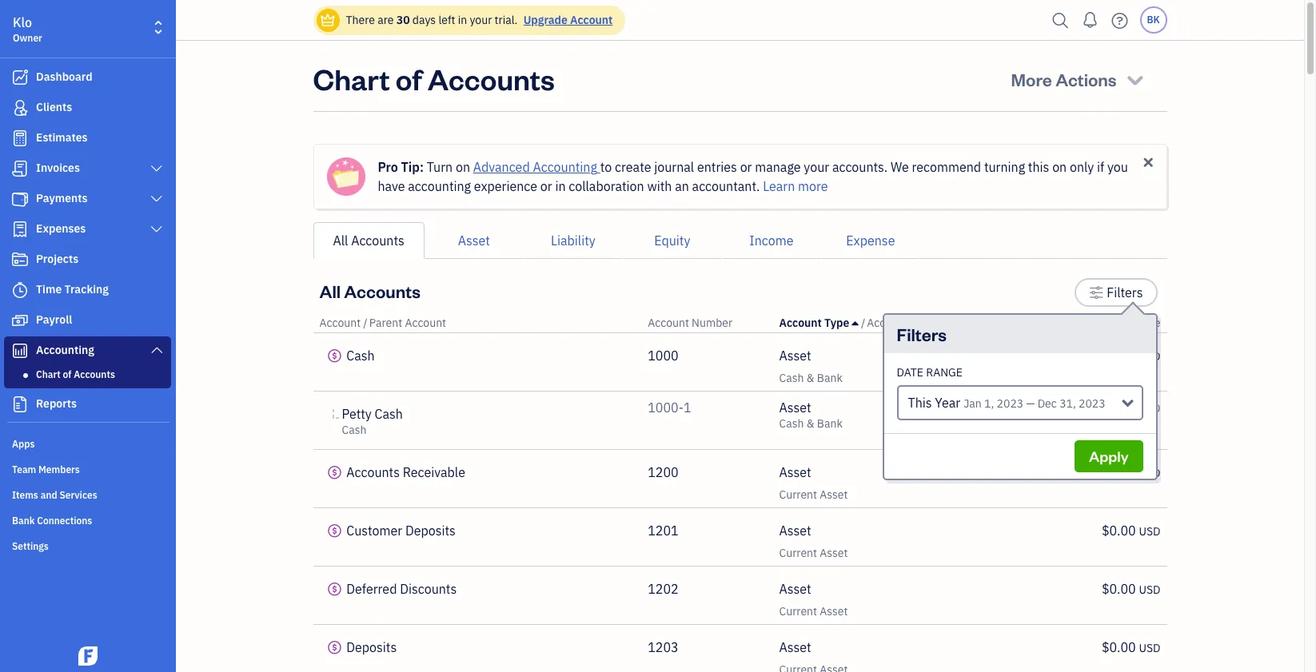 Task type: describe. For each thing, give the bounding box(es) containing it.
expense
[[847, 233, 896, 249]]

learn more link
[[763, 178, 828, 194]]

time tracking
[[36, 282, 109, 297]]

current for 1202
[[780, 605, 818, 619]]

asset inside asset button
[[458, 233, 490, 249]]

this
[[908, 395, 932, 411]]

pro
[[378, 159, 398, 175]]

expenses link
[[4, 215, 171, 244]]

crown image
[[320, 12, 336, 28]]

account for account number
[[648, 316, 689, 330]]

we
[[891, 159, 909, 175]]

all accounts inside 'button'
[[333, 233, 405, 249]]

tracking
[[64, 282, 109, 297]]

$0.00 for 1000-1
[[1102, 400, 1136, 416]]

account for account sub type
[[867, 316, 909, 330]]

to
[[601, 159, 612, 175]]

$0.00 usd for 1202
[[1102, 582, 1161, 598]]

1 horizontal spatial deposits
[[405, 523, 456, 539]]

journal
[[655, 159, 695, 175]]

asset current asset for 1201
[[780, 523, 848, 561]]

parent
[[369, 316, 403, 330]]

$0.00 for 1203
[[1102, 640, 1136, 656]]

chevrondown image
[[1125, 68, 1147, 90]]

$0.00 usd for 1000
[[1102, 348, 1161, 364]]

bk button
[[1140, 6, 1168, 34]]

1000-1
[[648, 400, 692, 416]]

1 vertical spatial or
[[541, 178, 553, 194]]

current for 1201
[[780, 546, 818, 561]]

filters inside "dropdown button"
[[1107, 285, 1144, 301]]

customer deposits
[[347, 523, 456, 539]]

$0.00 for 1201
[[1102, 523, 1136, 539]]

0 horizontal spatial in
[[458, 13, 467, 27]]

recommend
[[912, 159, 982, 175]]

account for account / parent account
[[320, 316, 361, 330]]

date range
[[897, 366, 963, 380]]

to create journal entries or manage your accounts. we recommend turning this on only if  you have accounting experience or in collaboration with an accountant.
[[378, 159, 1129, 194]]

experience
[[474, 178, 538, 194]]

owner
[[13, 32, 42, 44]]

entries
[[698, 159, 737, 175]]

liability button
[[524, 222, 623, 259]]

account for account type
[[780, 316, 822, 330]]

usd for 1202
[[1140, 583, 1161, 598]]

settings
[[12, 541, 49, 553]]

2 type from the left
[[933, 316, 957, 330]]

account number
[[648, 316, 733, 330]]

apply button
[[1075, 441, 1144, 473]]

main element
[[0, 0, 216, 673]]

liability
[[551, 233, 596, 249]]

chevron large down image for accounting
[[149, 344, 164, 357]]

settings image
[[1090, 283, 1104, 302]]

& for 1000-1
[[807, 417, 815, 431]]

—
[[1027, 397, 1035, 411]]

invoices
[[36, 161, 80, 175]]

1
[[684, 400, 692, 416]]

$0.00 usd for 1201
[[1102, 523, 1161, 539]]

accounts inside 'button'
[[351, 233, 405, 249]]

chart image
[[10, 343, 30, 359]]

$0.00 for 1200
[[1102, 465, 1136, 481]]

more
[[1012, 68, 1053, 90]]

collaboration
[[569, 178, 644, 194]]

only
[[1070, 159, 1094, 175]]

usd for 1000
[[1140, 350, 1161, 364]]

advanced
[[473, 159, 530, 175]]

team members
[[12, 464, 80, 476]]

there
[[346, 13, 375, 27]]

1 vertical spatial all accounts
[[320, 280, 421, 302]]

freshbooks
[[1059, 316, 1118, 330]]

settings link
[[4, 534, 171, 558]]

payroll
[[36, 313, 72, 327]]

accounts down there are 30 days left in your trial. upgrade account
[[428, 60, 555, 98]]

2 / from the left
[[861, 316, 866, 330]]

current for 1200
[[780, 488, 818, 502]]

1203
[[648, 640, 679, 656]]

you
[[1108, 159, 1129, 175]]

items and services
[[12, 490, 97, 502]]

more actions button
[[997, 60, 1161, 98]]

Date Range field
[[897, 386, 1144, 421]]

report image
[[10, 397, 30, 413]]

timer image
[[10, 282, 30, 298]]

bank inside main element
[[12, 515, 35, 527]]

accounts up the account / parent account
[[344, 280, 421, 302]]

notifications image
[[1078, 4, 1104, 36]]

1200
[[648, 465, 679, 481]]

discounts
[[400, 582, 457, 598]]

your for in
[[470, 13, 492, 27]]

money image
[[10, 313, 30, 329]]

invoice image
[[10, 161, 30, 177]]

go to help image
[[1108, 8, 1133, 32]]

members
[[38, 464, 80, 476]]

account right upgrade
[[570, 13, 613, 27]]

1 / from the left
[[363, 316, 368, 330]]

0 vertical spatial chart of accounts
[[313, 60, 555, 98]]

upgrade account link
[[521, 13, 613, 27]]

account / parent account
[[320, 316, 446, 330]]

this year jan 1, 2023 — dec 31, 2023
[[908, 395, 1106, 411]]

asset button
[[425, 222, 524, 259]]

payroll link
[[4, 306, 171, 335]]

turn
[[427, 159, 453, 175]]

time tracking link
[[4, 276, 171, 305]]

on inside the to create journal entries or manage your accounts. we recommend turning this on only if  you have accounting experience or in collaboration with an accountant.
[[1053, 159, 1067, 175]]

chevron large down image for expenses
[[149, 223, 164, 236]]

items and services link
[[4, 483, 171, 507]]

account right parent
[[405, 316, 446, 330]]

time
[[36, 282, 62, 297]]

$0.00 for 1000
[[1102, 348, 1136, 364]]

items
[[12, 490, 38, 502]]

an
[[675, 178, 689, 194]]

trial.
[[495, 13, 518, 27]]

payment image
[[10, 191, 30, 207]]

turning
[[985, 159, 1026, 175]]

petty cash cash
[[342, 406, 403, 438]]

1 type from the left
[[825, 316, 850, 330]]

bank connections
[[12, 515, 92, 527]]

sub
[[911, 316, 931, 330]]

& for 1000
[[807, 371, 815, 386]]

upgrade
[[524, 13, 568, 27]]

in inside the to create journal entries or manage your accounts. we recommend turning this on only if  you have accounting experience or in collaboration with an accountant.
[[556, 178, 566, 194]]

learn
[[763, 178, 795, 194]]

expense button
[[821, 222, 921, 259]]

usd for 1200
[[1140, 466, 1161, 481]]

balance
[[1121, 316, 1161, 330]]

freshbooks image
[[75, 647, 101, 666]]

apps
[[12, 438, 35, 450]]

receivable
[[403, 465, 466, 481]]



Task type: vqa. For each thing, say whether or not it's contained in the screenshot.
'Number'
yes



Task type: locate. For each thing, give the bounding box(es) containing it.
0 vertical spatial all accounts
[[333, 233, 405, 249]]

year
[[935, 395, 961, 411]]

projects link
[[4, 246, 171, 274]]

accounting
[[408, 178, 471, 194]]

advanced accounting link
[[473, 159, 601, 175]]

have
[[378, 178, 405, 194]]

accounting down payroll
[[36, 343, 94, 358]]

accounts down have
[[351, 233, 405, 249]]

1201
[[648, 523, 679, 539]]

caretup image
[[852, 317, 859, 330]]

chart of accounts inside "link"
[[36, 369, 115, 381]]

usd for 1203
[[1140, 642, 1161, 656]]

manage
[[755, 159, 801, 175]]

1 vertical spatial chevron large down image
[[149, 223, 164, 236]]

this
[[1029, 159, 1050, 175]]

estimates link
[[4, 124, 171, 153]]

on right 'this'
[[1053, 159, 1067, 175]]

klo
[[13, 14, 32, 30]]

/ right caretup 'image'
[[861, 316, 866, 330]]

1 horizontal spatial /
[[861, 316, 866, 330]]

4 $0.00 usd from the top
[[1102, 523, 1161, 539]]

1 horizontal spatial type
[[933, 316, 957, 330]]

dashboard image
[[10, 70, 30, 86]]

1 horizontal spatial or
[[740, 159, 752, 175]]

0 vertical spatial your
[[470, 13, 492, 27]]

income button
[[722, 222, 821, 259]]

0 horizontal spatial your
[[470, 13, 492, 27]]

and
[[41, 490, 57, 502]]

date
[[897, 366, 924, 380]]

filters up date range
[[897, 323, 947, 346]]

asset cash & bank for 1000
[[780, 348, 843, 386]]

search image
[[1048, 8, 1074, 32]]

asset current asset
[[780, 465, 848, 502], [780, 523, 848, 561], [780, 582, 848, 619]]

2 $0.00 from the top
[[1102, 400, 1136, 416]]

asset current asset for 1200
[[780, 465, 848, 502]]

1 chevron large down image from the top
[[149, 193, 164, 206]]

$0.00
[[1102, 348, 1136, 364], [1102, 400, 1136, 416], [1102, 465, 1136, 481], [1102, 523, 1136, 539], [1102, 582, 1136, 598], [1102, 640, 1136, 656]]

deposits down deferred
[[347, 640, 397, 656]]

chart up 'reports'
[[36, 369, 61, 381]]

all accounts up the account / parent account
[[320, 280, 421, 302]]

create
[[615, 159, 652, 175]]

all inside 'button'
[[333, 233, 348, 249]]

1 vertical spatial current
[[780, 546, 818, 561]]

equity button
[[623, 222, 722, 259]]

or up "accountant."
[[740, 159, 752, 175]]

your up more
[[804, 159, 830, 175]]

jan
[[964, 397, 982, 411]]

1 vertical spatial chart
[[36, 369, 61, 381]]

accounts inside "link"
[[74, 369, 115, 381]]

2 asset current asset from the top
[[780, 523, 848, 561]]

your for manage
[[804, 159, 830, 175]]

2 vertical spatial bank
[[12, 515, 35, 527]]

0 vertical spatial in
[[458, 13, 467, 27]]

0 vertical spatial all
[[333, 233, 348, 249]]

accounting link
[[4, 337, 171, 366]]

account left caretup 'image'
[[780, 316, 822, 330]]

chevron large down image inside expenses link
[[149, 223, 164, 236]]

usd for 1201
[[1140, 525, 1161, 539]]

&
[[807, 371, 815, 386], [807, 417, 815, 431]]

1 vertical spatial in
[[556, 178, 566, 194]]

0 vertical spatial accounting
[[533, 159, 597, 175]]

all accounts down have
[[333, 233, 405, 249]]

on
[[456, 159, 470, 175], [1053, 159, 1067, 175]]

customer
[[347, 523, 402, 539]]

1000
[[648, 348, 679, 364]]

0 vertical spatial asset cash & bank
[[780, 348, 843, 386]]

asset current asset for 1202
[[780, 582, 848, 619]]

with
[[648, 178, 672, 194]]

team
[[12, 464, 36, 476]]

dashboard
[[36, 70, 93, 84]]

1 asset cash & bank from the top
[[780, 348, 843, 386]]

are
[[378, 13, 394, 27]]

1 & from the top
[[807, 371, 815, 386]]

all
[[333, 233, 348, 249], [320, 280, 341, 302]]

0 vertical spatial asset current asset
[[780, 465, 848, 502]]

accounts receivable
[[347, 465, 466, 481]]

2023 right 31,
[[1079, 397, 1106, 411]]

2 asset cash & bank from the top
[[780, 400, 843, 431]]

0 horizontal spatial 2023
[[997, 397, 1024, 411]]

1 horizontal spatial chart of accounts
[[313, 60, 555, 98]]

client image
[[10, 100, 30, 116]]

learn more
[[763, 178, 828, 194]]

0 horizontal spatial deposits
[[347, 640, 397, 656]]

in right "left"
[[458, 13, 467, 27]]

2 vertical spatial asset current asset
[[780, 582, 848, 619]]

project image
[[10, 252, 30, 268]]

chart inside "link"
[[36, 369, 61, 381]]

31,
[[1060, 397, 1077, 411]]

apps link
[[4, 432, 171, 456]]

income
[[750, 233, 794, 249]]

close image
[[1142, 155, 1156, 170]]

clients
[[36, 100, 72, 114]]

bk
[[1148, 14, 1160, 26]]

1 horizontal spatial chart
[[313, 60, 390, 98]]

3 current from the top
[[780, 605, 818, 619]]

3 asset current asset from the top
[[780, 582, 848, 619]]

5 $0.00 from the top
[[1102, 582, 1136, 598]]

1 vertical spatial all
[[320, 280, 341, 302]]

if
[[1097, 159, 1105, 175]]

2 & from the top
[[807, 417, 815, 431]]

accounting left to
[[533, 159, 597, 175]]

deferred
[[347, 582, 397, 598]]

chevron large down image
[[149, 193, 164, 206], [149, 223, 164, 236], [149, 344, 164, 357]]

more actions
[[1012, 68, 1117, 90]]

of inside "link"
[[63, 369, 72, 381]]

5 usd from the top
[[1140, 583, 1161, 598]]

left
[[439, 13, 455, 27]]

actions
[[1056, 68, 1117, 90]]

cash
[[347, 348, 375, 364], [780, 371, 804, 386], [375, 406, 403, 422], [780, 417, 804, 431], [342, 423, 367, 438]]

chart down there
[[313, 60, 390, 98]]

0 horizontal spatial chart of accounts
[[36, 369, 115, 381]]

2 on from the left
[[1053, 159, 1067, 175]]

accounts down petty cash cash
[[347, 465, 400, 481]]

0 horizontal spatial accounting
[[36, 343, 94, 358]]

1 vertical spatial bank
[[817, 417, 843, 431]]

0 horizontal spatial chart
[[36, 369, 61, 381]]

chart
[[313, 60, 390, 98], [36, 369, 61, 381]]

accounts.
[[833, 159, 888, 175]]

6 $0.00 usd from the top
[[1102, 640, 1161, 656]]

1 vertical spatial of
[[63, 369, 72, 381]]

$0.00 usd for 1200
[[1102, 465, 1161, 481]]

0 vertical spatial chevron large down image
[[149, 193, 164, 206]]

0 horizontal spatial /
[[363, 316, 368, 330]]

2023 left —
[[997, 397, 1024, 411]]

1 usd from the top
[[1140, 350, 1161, 364]]

2 vertical spatial chevron large down image
[[149, 344, 164, 357]]

1,
[[985, 397, 995, 411]]

2023
[[997, 397, 1024, 411], [1079, 397, 1106, 411]]

1 horizontal spatial 2023
[[1079, 397, 1106, 411]]

invoices link
[[4, 154, 171, 183]]

accounting inside main element
[[36, 343, 94, 358]]

bank for 1000-1
[[817, 417, 843, 431]]

5 $0.00 usd from the top
[[1102, 582, 1161, 598]]

1 vertical spatial chart of accounts
[[36, 369, 115, 381]]

0 vertical spatial bank
[[817, 371, 843, 386]]

or
[[740, 159, 752, 175], [541, 178, 553, 194]]

or down the advanced accounting link
[[541, 178, 553, 194]]

3 chevron large down image from the top
[[149, 344, 164, 357]]

account type
[[780, 316, 850, 330]]

equity
[[655, 233, 691, 249]]

type left caretup 'image'
[[825, 316, 850, 330]]

1 vertical spatial filters
[[897, 323, 947, 346]]

0 horizontal spatial of
[[63, 369, 72, 381]]

0 horizontal spatial filters
[[897, 323, 947, 346]]

chart of accounts down accounting link
[[36, 369, 115, 381]]

$0.00 usd for 1000-1
[[1102, 400, 1161, 416]]

$0.00 for 1202
[[1102, 582, 1136, 598]]

of up 'reports'
[[63, 369, 72, 381]]

projects
[[36, 252, 79, 266]]

0 horizontal spatial or
[[541, 178, 553, 194]]

0 horizontal spatial on
[[456, 159, 470, 175]]

reports
[[36, 397, 77, 411]]

1 vertical spatial deposits
[[347, 640, 397, 656]]

0 vertical spatial of
[[396, 60, 422, 98]]

1202
[[648, 582, 679, 598]]

account left parent
[[320, 316, 361, 330]]

on right turn at the left
[[456, 159, 470, 175]]

asset cash & bank
[[780, 348, 843, 386], [780, 400, 843, 431]]

your inside the to create journal entries or manage your accounts. we recommend turning this on only if  you have accounting experience or in collaboration with an accountant.
[[804, 159, 830, 175]]

chevron large down image for payments
[[149, 193, 164, 206]]

chart of accounts down days
[[313, 60, 555, 98]]

2 current from the top
[[780, 546, 818, 561]]

account right caretup 'image'
[[867, 316, 909, 330]]

1 asset current asset from the top
[[780, 465, 848, 502]]

1 horizontal spatial your
[[804, 159, 830, 175]]

3 usd from the top
[[1140, 466, 1161, 481]]

accountant.
[[692, 178, 760, 194]]

1 $0.00 from the top
[[1102, 348, 1136, 364]]

1 2023 from the left
[[997, 397, 1024, 411]]

in down the advanced accounting link
[[556, 178, 566, 194]]

$0.00 usd for 1203
[[1102, 640, 1161, 656]]

0 vertical spatial &
[[807, 371, 815, 386]]

asset cash & bank for 1000-1
[[780, 400, 843, 431]]

1 on from the left
[[456, 159, 470, 175]]

bank for 1000
[[817, 371, 843, 386]]

0 vertical spatial or
[[740, 159, 752, 175]]

account
[[570, 13, 613, 27], [320, 316, 361, 330], [405, 316, 446, 330], [648, 316, 689, 330], [780, 316, 822, 330], [867, 316, 909, 330]]

0 vertical spatial deposits
[[405, 523, 456, 539]]

6 usd from the top
[[1140, 642, 1161, 656]]

expense image
[[10, 222, 30, 238]]

payments
[[36, 191, 88, 206]]

days
[[413, 13, 436, 27]]

current
[[780, 488, 818, 502], [780, 546, 818, 561], [780, 605, 818, 619]]

your left the trial.
[[470, 13, 492, 27]]

1 horizontal spatial in
[[556, 178, 566, 194]]

1 vertical spatial your
[[804, 159, 830, 175]]

1 horizontal spatial filters
[[1107, 285, 1144, 301]]

4 $0.00 from the top
[[1102, 523, 1136, 539]]

of down 30
[[396, 60, 422, 98]]

chart of accounts
[[313, 60, 555, 98], [36, 369, 115, 381]]

1 vertical spatial accounting
[[36, 343, 94, 358]]

filters button
[[1075, 278, 1158, 307]]

pro tip: turn on advanced accounting
[[378, 159, 597, 175]]

type right "sub" at the top of page
[[933, 316, 957, 330]]

usd for 1000-1
[[1140, 402, 1161, 416]]

services
[[60, 490, 97, 502]]

1 $0.00 usd from the top
[[1102, 348, 1161, 364]]

2 2023 from the left
[[1079, 397, 1106, 411]]

range
[[927, 366, 963, 380]]

0 vertical spatial filters
[[1107, 285, 1144, 301]]

/ left parent
[[363, 316, 368, 330]]

account up 1000
[[648, 316, 689, 330]]

deposits right customer
[[405, 523, 456, 539]]

account sub type
[[867, 316, 957, 330]]

1 current from the top
[[780, 488, 818, 502]]

2 $0.00 usd from the top
[[1102, 400, 1161, 416]]

payments link
[[4, 185, 171, 214]]

1 vertical spatial asset current asset
[[780, 523, 848, 561]]

2 usd from the top
[[1140, 402, 1161, 416]]

30
[[397, 13, 410, 27]]

3 $0.00 from the top
[[1102, 465, 1136, 481]]

2 chevron large down image from the top
[[149, 223, 164, 236]]

0 vertical spatial current
[[780, 488, 818, 502]]

more
[[798, 178, 828, 194]]

0 horizontal spatial type
[[825, 316, 850, 330]]

6 $0.00 from the top
[[1102, 640, 1136, 656]]

1 horizontal spatial on
[[1053, 159, 1067, 175]]

1 horizontal spatial accounting
[[533, 159, 597, 175]]

freshbooks balance
[[1059, 316, 1161, 330]]

chevron large down image
[[149, 162, 164, 175]]

all accounts button
[[313, 222, 425, 259]]

accounts down accounting link
[[74, 369, 115, 381]]

1 vertical spatial asset cash & bank
[[780, 400, 843, 431]]

3 $0.00 usd from the top
[[1102, 465, 1161, 481]]

connections
[[37, 515, 92, 527]]

estimate image
[[10, 130, 30, 146]]

2 vertical spatial current
[[780, 605, 818, 619]]

0 vertical spatial chart
[[313, 60, 390, 98]]

filters right settings icon
[[1107, 285, 1144, 301]]

1000-
[[648, 400, 684, 416]]

bank
[[817, 371, 843, 386], [817, 417, 843, 431], [12, 515, 35, 527]]

expenses
[[36, 222, 86, 236]]

in
[[458, 13, 467, 27], [556, 178, 566, 194]]

1 horizontal spatial of
[[396, 60, 422, 98]]

1 vertical spatial &
[[807, 417, 815, 431]]

4 usd from the top
[[1140, 525, 1161, 539]]



